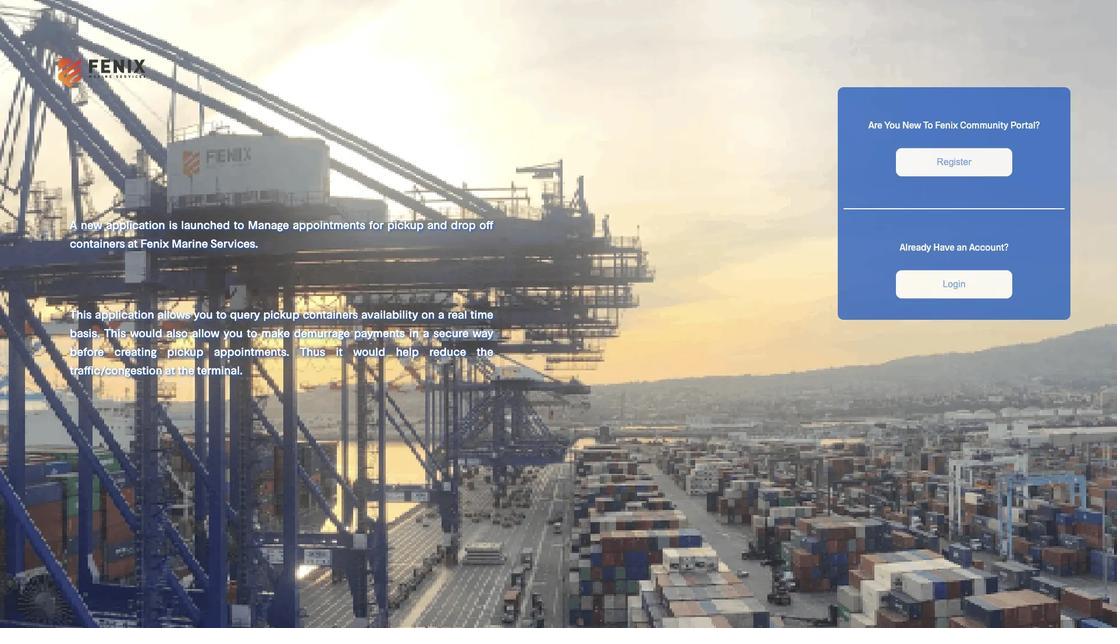 Task type: describe. For each thing, give the bounding box(es) containing it.
marine
[[172, 236, 208, 250]]

query
[[230, 307, 260, 321]]

a
[[70, 218, 77, 232]]

at inside a new application is launched to manage appointments for pickup and drop off containers at fenix marine services.
[[128, 236, 138, 250]]

this application allows you to query pickup containers availability on a real time basis. this would also allow you to make demurrage payments in a secure way before creating pickup appointments. thus it would help reduce the traffic/congestion at the terminal.
[[70, 307, 494, 377]]

make
[[262, 326, 290, 340]]

reduce
[[430, 345, 466, 359]]

1 horizontal spatial you
[[224, 326, 243, 340]]

services.
[[211, 236, 258, 250]]

application inside a new application is launched to manage appointments for pickup and drop off containers at fenix marine services.
[[106, 218, 165, 232]]

real
[[448, 307, 467, 321]]

already have an account?
[[900, 241, 1009, 252]]

portal?
[[1011, 119, 1041, 130]]

fenix inside a new application is launched to manage appointments for pickup and drop off containers at fenix marine services.
[[140, 236, 169, 250]]

login button
[[897, 271, 1013, 299]]

0 horizontal spatial would
[[130, 326, 162, 340]]

0 vertical spatial you
[[194, 307, 213, 321]]

1 horizontal spatial pickup
[[263, 307, 300, 321]]

already
[[900, 241, 932, 252]]

allows
[[158, 307, 191, 321]]

1 horizontal spatial would
[[354, 345, 386, 359]]

2 horizontal spatial to
[[247, 326, 257, 340]]

also
[[166, 326, 188, 340]]

creating
[[115, 345, 157, 359]]

new
[[903, 119, 922, 130]]

allow
[[192, 326, 220, 340]]

are you new to fenix community portal?
[[869, 119, 1041, 130]]

0 horizontal spatial to
[[216, 307, 227, 321]]

to inside a new application is launched to manage appointments for pickup and drop off containers at fenix marine services.
[[234, 218, 244, 232]]

it
[[336, 345, 343, 359]]

are
[[869, 119, 883, 130]]

manage
[[248, 218, 289, 232]]

0 horizontal spatial the
[[178, 363, 195, 377]]

register
[[938, 157, 972, 168]]



Task type: locate. For each thing, give the bounding box(es) containing it.
before
[[70, 345, 104, 359]]

fenix
[[936, 119, 959, 130], [140, 236, 169, 250]]

at
[[128, 236, 138, 250], [165, 363, 175, 377]]

1 vertical spatial would
[[354, 345, 386, 359]]

an
[[958, 241, 968, 252]]

application
[[106, 218, 165, 232], [95, 307, 154, 321]]

pickup up make
[[263, 307, 300, 321]]

containers inside this application allows you to query pickup containers availability on a real time basis. this would also allow you to make demurrage payments in a secure way before creating pickup appointments. thus it would help reduce the traffic/congestion at the terminal.
[[303, 307, 358, 321]]

basis.
[[70, 326, 100, 340]]

0 vertical spatial containers
[[70, 236, 125, 250]]

the left terminal.
[[178, 363, 195, 377]]

way
[[473, 326, 494, 340]]

1 vertical spatial pickup
[[263, 307, 300, 321]]

0 vertical spatial pickup
[[388, 218, 424, 232]]

1 horizontal spatial fenix
[[936, 119, 959, 130]]

you down query
[[224, 326, 243, 340]]

fenix down 'is'
[[140, 236, 169, 250]]

to left query
[[216, 307, 227, 321]]

1 horizontal spatial the
[[477, 345, 494, 359]]

traffic/congestion
[[70, 363, 162, 377]]

0 horizontal spatial a
[[423, 326, 430, 340]]

is
[[169, 218, 178, 232]]

to
[[924, 119, 934, 130]]

1 vertical spatial this
[[104, 326, 126, 340]]

this
[[70, 307, 92, 321], [104, 326, 126, 340]]

drop
[[451, 218, 476, 232]]

a right on
[[438, 307, 445, 321]]

community
[[961, 119, 1009, 130]]

0 vertical spatial at
[[128, 236, 138, 250]]

would
[[130, 326, 162, 340], [354, 345, 386, 359]]

to
[[234, 218, 244, 232], [216, 307, 227, 321], [247, 326, 257, 340]]

register button
[[897, 148, 1013, 177]]

0 horizontal spatial this
[[70, 307, 92, 321]]

in
[[409, 326, 419, 340]]

pickup right for
[[388, 218, 424, 232]]

application up creating
[[95, 307, 154, 321]]

this up the basis.
[[70, 307, 92, 321]]

pickup
[[388, 218, 424, 232], [263, 307, 300, 321], [167, 345, 204, 359]]

0 vertical spatial fenix
[[936, 119, 959, 130]]

you up 'allow'
[[194, 307, 213, 321]]

pickup inside a new application is launched to manage appointments for pickup and drop off containers at fenix marine services.
[[388, 218, 424, 232]]

payments
[[354, 326, 405, 340]]

a
[[438, 307, 445, 321], [423, 326, 430, 340]]

1 vertical spatial you
[[224, 326, 243, 340]]

0 horizontal spatial containers
[[70, 236, 125, 250]]

1 vertical spatial a
[[423, 326, 430, 340]]

0 vertical spatial application
[[106, 218, 165, 232]]

would up creating
[[130, 326, 162, 340]]

application left 'is'
[[106, 218, 165, 232]]

off
[[480, 218, 494, 232]]

the
[[477, 345, 494, 359], [178, 363, 195, 377]]

for
[[369, 218, 384, 232]]

0 horizontal spatial fenix
[[140, 236, 169, 250]]

the down way
[[477, 345, 494, 359]]

you
[[194, 307, 213, 321], [224, 326, 243, 340]]

and
[[428, 218, 448, 232]]

1 horizontal spatial this
[[104, 326, 126, 340]]

containers down new
[[70, 236, 125, 250]]

1 vertical spatial containers
[[303, 307, 358, 321]]

secure
[[434, 326, 469, 340]]

1 horizontal spatial at
[[165, 363, 175, 377]]

would down payments
[[354, 345, 386, 359]]

terminal.
[[197, 363, 243, 377]]

1 vertical spatial to
[[216, 307, 227, 321]]

0 vertical spatial this
[[70, 307, 92, 321]]

0 horizontal spatial you
[[194, 307, 213, 321]]

0 horizontal spatial at
[[128, 236, 138, 250]]

demurrage
[[294, 326, 350, 340]]

time
[[471, 307, 494, 321]]

pickup down also
[[167, 345, 204, 359]]

thus
[[300, 345, 325, 359]]

fenix right to
[[936, 119, 959, 130]]

new
[[81, 218, 102, 232]]

to up appointments.
[[247, 326, 257, 340]]

2 horizontal spatial pickup
[[388, 218, 424, 232]]

appointments.
[[214, 345, 290, 359]]

you
[[885, 119, 901, 130]]

containers
[[70, 236, 125, 250], [303, 307, 358, 321]]

application inside this application allows you to query pickup containers availability on a real time basis. this would also allow you to make demurrage payments in a secure way before creating pickup appointments. thus it would help reduce the traffic/congestion at the terminal.
[[95, 307, 154, 321]]

a right 'in' at left
[[423, 326, 430, 340]]

1 vertical spatial the
[[178, 363, 195, 377]]

at inside this application allows you to query pickup containers availability on a real time basis. this would also allow you to make demurrage payments in a secure way before creating pickup appointments. thus it would help reduce the traffic/congestion at the terminal.
[[165, 363, 175, 377]]

help
[[396, 345, 419, 359]]

availability
[[362, 307, 418, 321]]

containers inside a new application is launched to manage appointments for pickup and drop off containers at fenix marine services.
[[70, 236, 125, 250]]

login
[[943, 279, 966, 290]]

have
[[934, 241, 955, 252]]

launched
[[181, 218, 230, 232]]

2 vertical spatial pickup
[[167, 345, 204, 359]]

appointments
[[293, 218, 366, 232]]

0 vertical spatial a
[[438, 307, 445, 321]]

at down also
[[165, 363, 175, 377]]

to up services.
[[234, 218, 244, 232]]

1 horizontal spatial a
[[438, 307, 445, 321]]

at left marine
[[128, 236, 138, 250]]

1 horizontal spatial containers
[[303, 307, 358, 321]]

on
[[422, 307, 435, 321]]

0 vertical spatial to
[[234, 218, 244, 232]]

0 vertical spatial would
[[130, 326, 162, 340]]

1 vertical spatial at
[[165, 363, 175, 377]]

0 horizontal spatial pickup
[[167, 345, 204, 359]]

containers up demurrage
[[303, 307, 358, 321]]

a new application is launched to manage appointments for pickup and drop off containers at fenix marine services.
[[70, 218, 494, 250]]

1 vertical spatial fenix
[[140, 236, 169, 250]]

1 vertical spatial application
[[95, 307, 154, 321]]

1 horizontal spatial to
[[234, 218, 244, 232]]

account?
[[970, 241, 1009, 252]]

this up creating
[[104, 326, 126, 340]]

0 vertical spatial the
[[477, 345, 494, 359]]

2 vertical spatial to
[[247, 326, 257, 340]]



Task type: vqa. For each thing, say whether or not it's contained in the screenshot.
ninth row from the bottom of the page
no



